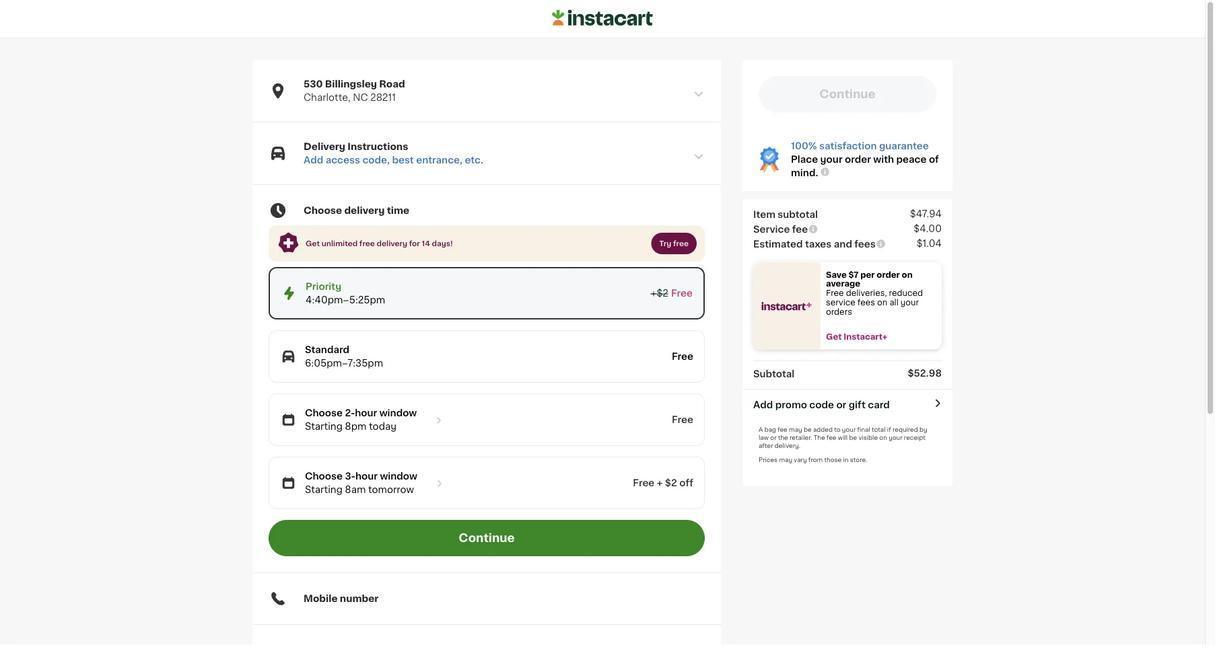 Task type: locate. For each thing, give the bounding box(es) containing it.
order inside place your order with peace of mind.
[[845, 155, 871, 164]]

0 horizontal spatial free
[[359, 240, 375, 247]]

delivery instructions add access code, best entrance, etc.
[[304, 142, 483, 165]]

0 horizontal spatial order
[[845, 155, 871, 164]]

choose
[[304, 206, 342, 215], [305, 409, 343, 418], [305, 472, 343, 481]]

3-
[[345, 472, 355, 481]]

may inside a bag fee may be added to your final total if required by law or the retailer. the fee will be visible on your receipt after delivery.
[[789, 427, 802, 433]]

choose for choose delivery time
[[304, 206, 342, 215]]

to
[[834, 427, 841, 433]]

0 vertical spatial on
[[902, 271, 913, 279]]

1 starting from the top
[[305, 422, 343, 432]]

hour up the "8pm"
[[355, 409, 377, 418]]

0 vertical spatial get
[[306, 240, 320, 247]]

1 horizontal spatial be
[[849, 435, 857, 441]]

be
[[804, 427, 812, 433], [849, 435, 857, 441]]

hour inside choose 3-hour window starting 8am tomorrow
[[355, 472, 378, 481]]

a
[[759, 427, 763, 433]]

1 horizontal spatial order
[[877, 271, 900, 279]]

choose for choose 2-hour window starting 8pm today
[[305, 409, 343, 418]]

gift
[[849, 400, 866, 410]]

free up service at right top
[[826, 289, 844, 297]]

get left unlimited
[[306, 240, 320, 247]]

0 vertical spatial starting
[[305, 422, 343, 432]]

fees right the and
[[855, 239, 876, 249]]

2 vertical spatial choose
[[305, 472, 343, 481]]

on down total
[[879, 435, 887, 441]]

may
[[789, 427, 802, 433], [779, 457, 792, 463]]

1 vertical spatial hour
[[355, 472, 378, 481]]

hour up 8am
[[355, 472, 378, 481]]

get inside button
[[826, 333, 842, 341]]

$7
[[849, 271, 859, 279]]

1 hour from the top
[[355, 409, 377, 418]]

peace
[[896, 155, 927, 164]]

0 horizontal spatial or
[[770, 435, 777, 441]]

choose inside choose 2-hour window starting 8pm today
[[305, 409, 343, 418]]

0 vertical spatial order
[[845, 155, 871, 164]]

free right try
[[673, 240, 689, 247]]

your down reduced
[[901, 299, 919, 306]]

on inside a bag fee may be added to your final total if required by law or the retailer. the fee will be visible on your receipt after delivery.
[[879, 435, 887, 441]]

your
[[820, 155, 843, 164], [901, 299, 919, 306], [842, 427, 856, 433], [889, 435, 903, 441]]

access
[[326, 156, 360, 165]]

1 vertical spatial fees
[[858, 299, 875, 306]]

+$2
[[651, 289, 668, 298]]

window up today
[[379, 409, 417, 418]]

1 vertical spatial fee
[[778, 427, 788, 433]]

fee down to
[[827, 435, 836, 441]]

0 horizontal spatial get
[[306, 240, 320, 247]]

order down 100% satisfaction guarantee
[[845, 155, 871, 164]]

prices
[[759, 457, 778, 463]]

order right per
[[877, 271, 900, 279]]

0 vertical spatial or
[[836, 400, 846, 410]]

with
[[873, 155, 894, 164]]

fee up the
[[778, 427, 788, 433]]

0 vertical spatial add
[[304, 156, 323, 165]]

$4.00
[[914, 224, 942, 233]]

530
[[304, 79, 323, 89]]

starting left 8am
[[305, 485, 343, 495]]

0 horizontal spatial fee
[[778, 427, 788, 433]]

add down delivery
[[304, 156, 323, 165]]

will
[[838, 435, 848, 441]]

your up more info about 100% satisfaction guarantee icon
[[820, 155, 843, 164]]

2 hour from the top
[[355, 472, 378, 481]]

8pm
[[345, 422, 367, 432]]

try
[[659, 240, 671, 247]]

on left all at the right top of page
[[877, 299, 888, 306]]

a bag fee may be added to your final total if required by law or the retailer. the fee will be visible on your receipt after delivery.
[[759, 427, 928, 449]]

free right unlimited
[[359, 240, 375, 247]]

0 horizontal spatial add
[[304, 156, 323, 165]]

free up off
[[672, 415, 693, 425]]

window inside choose 2-hour window starting 8pm today
[[379, 409, 417, 418]]

hour inside choose 2-hour window starting 8pm today
[[355, 409, 377, 418]]

2 horizontal spatial fee
[[827, 435, 836, 441]]

1 vertical spatial delivery
[[377, 240, 407, 247]]

free left +
[[633, 479, 655, 488]]

100% satisfaction guarantee
[[791, 141, 929, 151]]

get inside "announcement" region
[[306, 240, 320, 247]]

delivery
[[344, 206, 385, 215], [377, 240, 407, 247]]

get down the orders
[[826, 333, 842, 341]]

1 vertical spatial window
[[380, 472, 417, 481]]

be right will
[[849, 435, 857, 441]]

window inside choose 3-hour window starting 8am tomorrow
[[380, 472, 417, 481]]

1 horizontal spatial or
[[836, 400, 846, 410]]

add
[[304, 156, 323, 165], [753, 400, 773, 410]]

1 vertical spatial add
[[753, 400, 773, 410]]

billingsley
[[325, 79, 377, 89]]

fee
[[792, 225, 808, 234], [778, 427, 788, 433], [827, 435, 836, 441]]

free
[[359, 240, 375, 247], [673, 240, 689, 247]]

off
[[679, 479, 693, 488]]

window for today
[[379, 409, 417, 418]]

530 billingsley road charlotte, nc 28211
[[304, 79, 405, 102]]

delivery left 'for'
[[377, 240, 407, 247]]

window
[[379, 409, 417, 418], [380, 472, 417, 481]]

0 vertical spatial hour
[[355, 409, 377, 418]]

hour for 8pm
[[355, 409, 377, 418]]

delivery address image
[[693, 88, 705, 100]]

may up retailer.
[[789, 427, 802, 433]]

continue
[[459, 533, 515, 544]]

home image
[[552, 8, 653, 28]]

+$2 free
[[651, 289, 693, 298]]

0 vertical spatial fees
[[855, 239, 876, 249]]

choose left 3-
[[305, 472, 343, 481]]

delivery
[[304, 142, 345, 151]]

your up will
[[842, 427, 856, 433]]

add inside delivery instructions add access code, best entrance, etc.
[[304, 156, 323, 165]]

1 vertical spatial choose
[[305, 409, 343, 418]]

get unlimited free delivery for 14 days!
[[306, 240, 453, 247]]

starting left the "8pm"
[[305, 422, 343, 432]]

reduced
[[889, 289, 923, 297]]

1 vertical spatial starting
[[305, 485, 343, 495]]

0 vertical spatial delivery
[[344, 206, 385, 215]]

starting for choose 2-hour window starting 8pm today
[[305, 422, 343, 432]]

1 vertical spatial order
[[877, 271, 900, 279]]

prices may vary from those in store.
[[759, 457, 867, 463]]

starting inside choose 2-hour window starting 8pm today
[[305, 422, 343, 432]]

$52.98
[[908, 369, 942, 378]]

1 vertical spatial get
[[826, 333, 842, 341]]

choose up unlimited
[[304, 206, 342, 215]]

subtotal
[[753, 369, 795, 379]]

delivery.
[[775, 443, 801, 449]]

the
[[778, 435, 788, 441]]

28211
[[370, 93, 396, 102]]

get instacart+
[[826, 333, 887, 341]]

choose inside choose 3-hour window starting 8am tomorrow
[[305, 472, 343, 481]]

your inside save $7 per order on average free deliveries, reduced service fees on all your orders
[[901, 299, 919, 306]]

add up a
[[753, 400, 773, 410]]

free inside button
[[673, 240, 689, 247]]

order inside save $7 per order on average free deliveries, reduced service fees on all your orders
[[877, 271, 900, 279]]

priority 4:40pm–5:25pm
[[306, 282, 385, 305]]

added
[[813, 427, 833, 433]]

store.
[[850, 457, 867, 463]]

choose 3-hour window starting 8am tomorrow
[[305, 472, 417, 495]]

0 vertical spatial fee
[[792, 225, 808, 234]]

0 horizontal spatial be
[[804, 427, 812, 433]]

1 free from the left
[[359, 240, 375, 247]]

service
[[826, 299, 856, 306]]

get for get instacart+
[[826, 333, 842, 341]]

$2
[[665, 479, 677, 488]]

1 vertical spatial or
[[770, 435, 777, 441]]

save $7 per order on average free deliveries, reduced service fees on all your orders
[[826, 271, 925, 316]]

get
[[306, 240, 320, 247], [826, 333, 842, 341]]

for
[[409, 240, 420, 247]]

on up reduced
[[902, 271, 913, 279]]

add promo code or gift card button
[[753, 398, 890, 412]]

or down bag
[[770, 435, 777, 441]]

mind.
[[791, 168, 818, 178]]

2 vertical spatial on
[[879, 435, 887, 441]]

delivery left time
[[344, 206, 385, 215]]

2 free from the left
[[673, 240, 689, 247]]

free down +$2 free
[[672, 352, 693, 362]]

1 horizontal spatial get
[[826, 333, 842, 341]]

fees down deliveries,
[[858, 299, 875, 306]]

window up tomorrow
[[380, 472, 417, 481]]

2-
[[345, 409, 355, 418]]

0 vertical spatial may
[[789, 427, 802, 433]]

announcement region
[[269, 226, 705, 262]]

be up retailer.
[[804, 427, 812, 433]]

0 vertical spatial window
[[379, 409, 417, 418]]

0 vertical spatial choose
[[304, 206, 342, 215]]

14
[[422, 240, 430, 247]]

$47.94
[[910, 209, 942, 218]]

or inside a bag fee may be added to your final total if required by law or the retailer. the fee will be visible on your receipt after delivery.
[[770, 435, 777, 441]]

item
[[753, 210, 775, 219]]

2 vertical spatial fee
[[827, 435, 836, 441]]

choose left 2-
[[305, 409, 343, 418]]

2 starting from the top
[[305, 485, 343, 495]]

continue button
[[269, 520, 705, 557]]

more info about 100% satisfaction guarantee image
[[820, 167, 830, 177]]

try free button
[[651, 233, 697, 255]]

may down the delivery.
[[779, 457, 792, 463]]

1 horizontal spatial free
[[673, 240, 689, 247]]

or left gift
[[836, 400, 846, 410]]

1 horizontal spatial add
[[753, 400, 773, 410]]

fee down subtotal
[[792, 225, 808, 234]]

starting inside choose 3-hour window starting 8am tomorrow
[[305, 485, 343, 495]]



Task type: describe. For each thing, give the bounding box(es) containing it.
the
[[814, 435, 825, 441]]

choose 2-hour window starting 8pm today
[[305, 409, 417, 432]]

delivery inside "announcement" region
[[377, 240, 407, 247]]

or inside add promo code or gift card button
[[836, 400, 846, 410]]

save
[[826, 271, 847, 279]]

charlotte,
[[304, 93, 351, 102]]

add inside button
[[753, 400, 773, 410]]

code,
[[362, 156, 390, 165]]

after
[[759, 443, 773, 449]]

fees inside save $7 per order on average free deliveries, reduced service fees on all your orders
[[858, 299, 875, 306]]

get for get unlimited free delivery for 14 days!
[[306, 240, 320, 247]]

instacart+
[[844, 333, 887, 341]]

nc
[[353, 93, 368, 102]]

deliveries,
[[846, 289, 887, 297]]

taxes
[[805, 239, 832, 249]]

required
[[893, 427, 918, 433]]

today
[[369, 422, 397, 432]]

1 vertical spatial on
[[877, 299, 888, 306]]

choose for choose 3-hour window starting 8am tomorrow
[[305, 472, 343, 481]]

number
[[340, 595, 379, 604]]

guarantee
[[879, 141, 929, 151]]

days!
[[432, 240, 453, 247]]

in
[[843, 457, 849, 463]]

1 horizontal spatial fee
[[792, 225, 808, 234]]

estimated taxes and fees
[[753, 239, 876, 249]]

100%
[[791, 141, 817, 151]]

try free
[[659, 240, 689, 247]]

instructions
[[348, 142, 408, 151]]

place your order with peace of mind.
[[791, 155, 939, 178]]

0 vertical spatial be
[[804, 427, 812, 433]]

by
[[920, 427, 928, 433]]

time
[[387, 206, 409, 215]]

and
[[834, 239, 852, 249]]

orders
[[826, 308, 852, 316]]

unlimited
[[322, 240, 358, 247]]

standard
[[305, 345, 349, 355]]

delivery instructions image
[[693, 151, 705, 163]]

4:40pm–5:25pm
[[306, 296, 385, 305]]

vary
[[794, 457, 807, 463]]

bag
[[765, 427, 776, 433]]

those
[[824, 457, 842, 463]]

entrance,
[[416, 156, 462, 165]]

all
[[890, 299, 899, 306]]

free right +$2
[[671, 289, 693, 298]]

satisfaction
[[819, 141, 877, 151]]

visible
[[859, 435, 878, 441]]

8am
[[345, 485, 366, 495]]

service
[[753, 225, 790, 234]]

road
[[379, 79, 405, 89]]

subtotal
[[778, 210, 818, 219]]

etc.
[[465, 156, 483, 165]]

total
[[872, 427, 886, 433]]

window for tomorrow
[[380, 472, 417, 481]]

retailer.
[[790, 435, 812, 441]]

final
[[857, 427, 870, 433]]

free + $2 off
[[633, 479, 693, 488]]

your down if
[[889, 435, 903, 441]]

your inside place your order with peace of mind.
[[820, 155, 843, 164]]

average
[[826, 280, 860, 288]]

6:05pm–7:35pm
[[305, 359, 383, 368]]

estimated
[[753, 239, 803, 249]]

$1.04
[[917, 239, 942, 248]]

receipt
[[904, 435, 926, 441]]

of
[[929, 155, 939, 164]]

tomorrow
[[368, 485, 414, 495]]

1 vertical spatial be
[[849, 435, 857, 441]]

service fee
[[753, 225, 808, 234]]

standard 6:05pm–7:35pm
[[305, 345, 383, 368]]

promo
[[775, 400, 807, 410]]

add promo code or gift card
[[753, 400, 890, 410]]

law
[[759, 435, 769, 441]]

place
[[791, 155, 818, 164]]

+
[[657, 479, 663, 488]]

starting for choose 3-hour window starting 8am tomorrow
[[305, 485, 343, 495]]

if
[[887, 427, 891, 433]]

code
[[809, 400, 834, 410]]

hour for 8am
[[355, 472, 378, 481]]

mobile number
[[304, 595, 379, 604]]

get instacart+ button
[[821, 333, 942, 342]]

1 vertical spatial may
[[779, 457, 792, 463]]

free inside save $7 per order on average free deliveries, reduced service fees on all your orders
[[826, 289, 844, 297]]

card
[[868, 400, 890, 410]]



Task type: vqa. For each thing, say whether or not it's contained in the screenshot.
left Create
no



